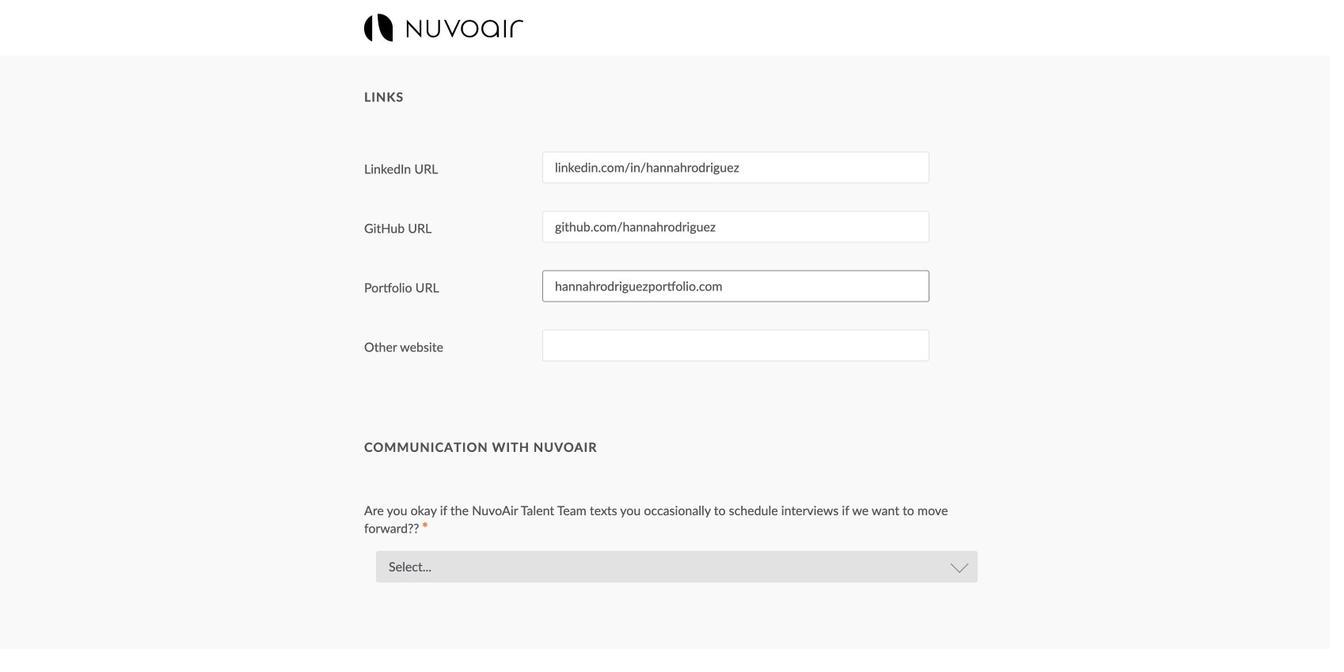 Task type: describe. For each thing, give the bounding box(es) containing it.
nuvoair logo image
[[364, 14, 524, 42]]



Task type: vqa. For each thing, say whether or not it's contained in the screenshot.
Add a cover letter or anything else you want to share. text box
no



Task type: locate. For each thing, give the bounding box(es) containing it.
None text field
[[543, 211, 930, 243]]

None text field
[[543, 0, 930, 11], [543, 152, 930, 183], [543, 271, 930, 302], [543, 330, 930, 362], [543, 0, 930, 11], [543, 152, 930, 183], [543, 271, 930, 302], [543, 330, 930, 362]]



